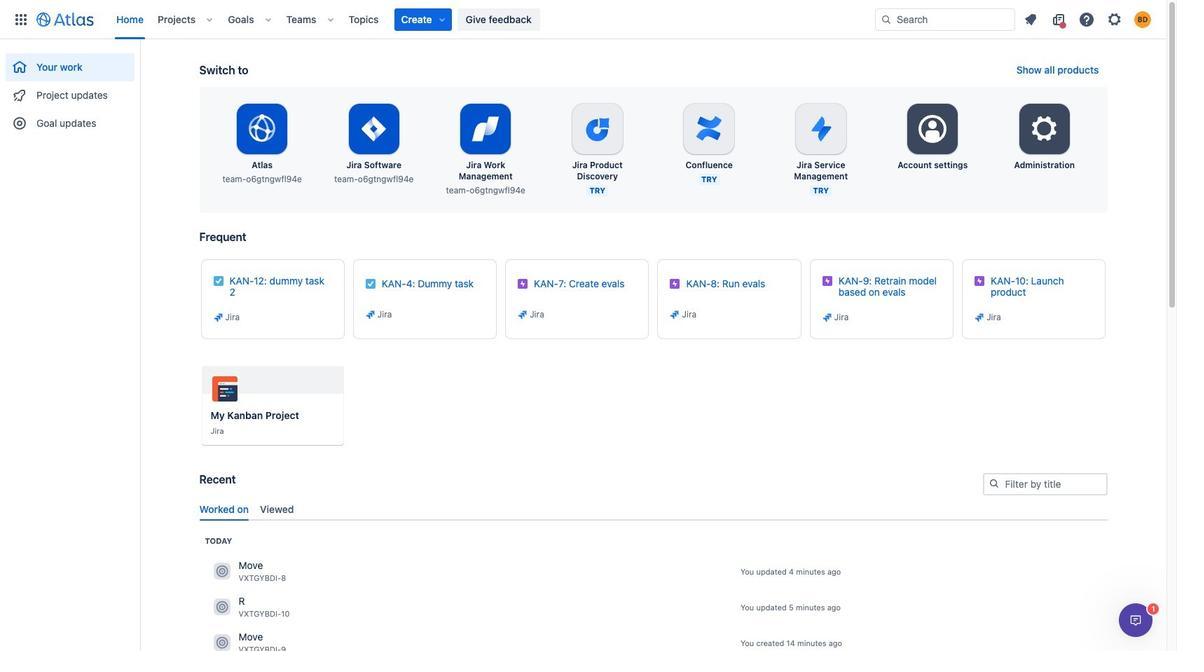 Task type: describe. For each thing, give the bounding box(es) containing it.
3 townsquare image from the top
[[214, 635, 230, 651]]

settings image
[[917, 112, 950, 146]]

Filter by title field
[[985, 475, 1107, 494]]

account image
[[1135, 11, 1152, 28]]

2 townsquare image from the top
[[214, 599, 230, 616]]

Search field
[[876, 8, 1016, 31]]

help image
[[1079, 11, 1096, 28]]



Task type: locate. For each thing, give the bounding box(es) containing it.
0 vertical spatial townsquare image
[[214, 563, 230, 580]]

settings image
[[1107, 11, 1124, 28], [1028, 112, 1062, 146]]

1 horizontal spatial settings image
[[1107, 11, 1124, 28]]

search image
[[881, 14, 893, 25]]

jira image
[[365, 309, 376, 320], [518, 309, 529, 320], [213, 312, 224, 323], [213, 312, 224, 323], [822, 312, 834, 323]]

search image
[[989, 478, 1000, 489]]

notifications image
[[1023, 11, 1040, 28]]

dialog
[[1120, 604, 1153, 637]]

heading
[[205, 536, 232, 547]]

0 vertical spatial settings image
[[1107, 11, 1124, 28]]

2 vertical spatial townsquare image
[[214, 635, 230, 651]]

1 townsquare image from the top
[[214, 563, 230, 580]]

group
[[6, 39, 135, 142]]

1 vertical spatial settings image
[[1028, 112, 1062, 146]]

0 horizontal spatial settings image
[[1028, 112, 1062, 146]]

townsquare image
[[214, 563, 230, 580], [214, 599, 230, 616], [214, 635, 230, 651]]

banner
[[0, 0, 1167, 39]]

tab list
[[194, 498, 1114, 521]]

1 vertical spatial townsquare image
[[214, 599, 230, 616]]

switch to... image
[[13, 11, 29, 28]]

jira image
[[365, 309, 376, 320], [518, 309, 529, 320], [670, 309, 681, 320], [670, 309, 681, 320], [822, 312, 834, 323], [975, 312, 986, 323], [975, 312, 986, 323]]

None search field
[[876, 8, 1016, 31]]

top element
[[8, 0, 876, 39]]



Task type: vqa. For each thing, say whether or not it's contained in the screenshot.
third tab from the left
no



